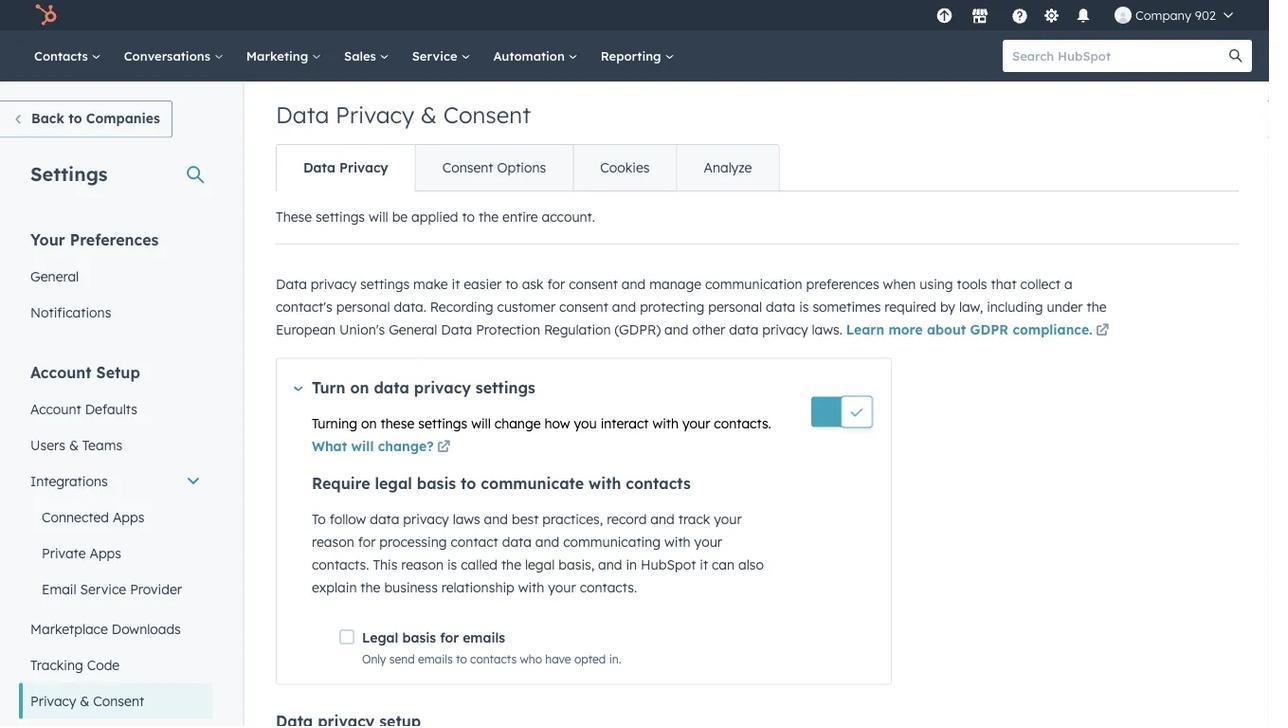 Task type: describe. For each thing, give the bounding box(es) containing it.
data for data privacy settings make it easier to ask for consent and manage communication preferences when using tools that collect a contact's personal data. recording customer consent and protecting personal data is sometimes required by law, including under the european union's general data protection regulation (gdpr) and other data privacy laws.
[[276, 276, 307, 292]]

connected apps link
[[19, 499, 212, 535]]

email service provider link
[[19, 571, 212, 607]]

turn
[[312, 378, 346, 397]]

data.
[[394, 299, 427, 315]]

cookies link
[[573, 145, 676, 191]]

integrations
[[30, 473, 108, 489]]

under
[[1047, 299, 1083, 315]]

learn
[[846, 321, 885, 338]]

private
[[42, 545, 86, 561]]

these settings will be applied to the entire account.
[[276, 209, 595, 225]]

Search HubSpot search field
[[1003, 40, 1235, 72]]

account setup element
[[19, 362, 212, 726]]

help button
[[1004, 0, 1036, 30]]

data privacy
[[303, 159, 388, 176]]

marketplaces image
[[972, 9, 989, 26]]

0 vertical spatial emails
[[463, 630, 505, 646]]

reporting
[[601, 48, 665, 64]]

this
[[373, 557, 398, 573]]

protection
[[476, 321, 540, 338]]

send
[[389, 652, 415, 666]]

your
[[30, 230, 65, 249]]

gdpr
[[970, 321, 1009, 338]]

by
[[940, 299, 956, 315]]

to down legal basis for emails
[[456, 652, 467, 666]]

data down recording on the left
[[441, 321, 472, 338]]

have
[[545, 652, 571, 666]]

conversations
[[124, 48, 214, 64]]

service inside email service provider link
[[80, 581, 126, 597]]

2 personal from the left
[[708, 299, 762, 315]]

downloads
[[112, 621, 181, 637]]

collect
[[1021, 276, 1061, 292]]

what will change?
[[312, 438, 434, 454]]

legal
[[362, 630, 399, 646]]

1 vertical spatial contacts
[[470, 652, 517, 666]]

email
[[42, 581, 76, 597]]

preferences
[[806, 276, 880, 292]]

record
[[607, 511, 647, 528]]

preferences
[[70, 230, 159, 249]]

settings
[[30, 162, 108, 185]]

communication
[[705, 276, 803, 292]]

data up these
[[374, 378, 409, 397]]

0 vertical spatial consent
[[569, 276, 618, 292]]

hubspot link
[[23, 4, 71, 27]]

902
[[1195, 7, 1216, 23]]

and left manage on the top of page
[[622, 276, 646, 292]]

1 personal from the left
[[336, 299, 390, 315]]

business
[[384, 579, 438, 596]]

opted
[[574, 652, 606, 666]]

on for data
[[350, 378, 369, 397]]

reporting link
[[589, 30, 686, 82]]

make
[[413, 276, 448, 292]]

laws.
[[812, 321, 843, 338]]

data up the 'processing'
[[370, 511, 400, 528]]

users & teams link
[[19, 427, 212, 463]]

settings inside data privacy settings make it easier to ask for consent and manage communication preferences when using tools that collect a contact's personal data. recording customer consent and protecting personal data is sometimes required by law, including under the european union's general data protection regulation (gdpr) and other data privacy laws.
[[360, 276, 410, 292]]

tracking
[[30, 657, 83, 673]]

and down the protecting
[[665, 321, 689, 338]]

general inside your preferences element
[[30, 268, 79, 284]]

link opens in a new window image for turning on these settings will change how you interact with your contacts.
[[437, 441, 451, 454]]

settings image
[[1043, 8, 1060, 25]]

marketplaces button
[[960, 0, 1000, 30]]

and left best
[[484, 511, 508, 528]]

1 horizontal spatial for
[[440, 630, 459, 646]]

upgrade image
[[936, 8, 953, 25]]

marketplace
[[30, 621, 108, 637]]

email service provider
[[42, 581, 182, 597]]

marketplace downloads
[[30, 621, 181, 637]]

apps for private apps
[[90, 545, 121, 561]]

back
[[31, 110, 64, 127]]

link opens in a new window image for data privacy settings make it easier to ask for consent and manage communication preferences when using tools that collect a contact's personal data. recording customer consent and protecting personal data is sometimes required by law, including under the european union's general data protection regulation (gdpr) and other data privacy laws.
[[1096, 325, 1109, 338]]

integrations button
[[19, 463, 212, 499]]

the right called
[[501, 557, 522, 573]]

what will change? link
[[312, 436, 454, 459]]

0 vertical spatial reason
[[312, 534, 354, 550]]

companies
[[86, 110, 160, 127]]

compliance.
[[1013, 321, 1093, 338]]

including
[[987, 299, 1044, 315]]

to follow data privacy laws and best practices, record and track your reason for processing contact data and communicating with your contacts. this reason is called the legal basis, and in hubspot it can also explain the business relationship with your contacts.
[[312, 511, 764, 596]]

options
[[497, 159, 546, 176]]

turning on these settings will change how you interact with your contacts.
[[312, 415, 772, 431]]

in
[[626, 557, 637, 573]]

1 vertical spatial consent
[[559, 299, 609, 315]]

with up hubspot
[[665, 534, 691, 550]]

account setup
[[30, 363, 140, 382]]

service inside service link
[[412, 48, 461, 64]]

1 vertical spatial contacts.
[[312, 557, 369, 573]]

with up 'record'
[[589, 474, 621, 493]]

contact
[[451, 534, 498, 550]]

2 horizontal spatial &
[[421, 101, 437, 129]]

tools
[[957, 276, 988, 292]]

your preferences element
[[19, 229, 212, 330]]

protecting
[[640, 299, 705, 315]]

when
[[883, 276, 916, 292]]

notifications
[[30, 304, 111, 320]]

private apps link
[[19, 535, 212, 571]]

privacy up contact's
[[311, 276, 357, 292]]

account for account defaults
[[30, 401, 81, 417]]

1 vertical spatial reason
[[401, 557, 444, 573]]

european
[[276, 321, 336, 338]]

0 vertical spatial contacts.
[[714, 415, 772, 431]]

explain
[[312, 579, 357, 596]]

it inside data privacy settings make it easier to ask for consent and manage communication preferences when using tools that collect a contact's personal data. recording customer consent and protecting personal data is sometimes required by law, including under the european union's general data protection regulation (gdpr) and other data privacy laws.
[[452, 276, 460, 292]]

the inside data privacy settings make it easier to ask for consent and manage communication preferences when using tools that collect a contact's personal data. recording customer consent and protecting personal data is sometimes required by law, including under the european union's general data protection regulation (gdpr) and other data privacy laws.
[[1087, 299, 1107, 315]]

privacy for data privacy
[[339, 159, 388, 176]]

that
[[991, 276, 1017, 292]]

data for data privacy & consent
[[276, 101, 329, 129]]

1 horizontal spatial contacts
[[626, 474, 691, 493]]

and down best
[[535, 534, 560, 550]]

back to companies
[[31, 110, 160, 127]]

setup
[[96, 363, 140, 382]]

account.
[[542, 209, 595, 225]]

settings right these
[[316, 209, 365, 225]]

privacy inside to follow data privacy laws and best practices, record and track your reason for processing contact data and communicating with your contacts. this reason is called the legal basis, and in hubspot it can also explain the business relationship with your contacts.
[[403, 511, 449, 528]]

general link
[[19, 258, 212, 294]]

practices,
[[543, 511, 603, 528]]

data down communication
[[766, 299, 796, 315]]

learn more about gdpr compliance. link
[[846, 320, 1113, 343]]



Task type: vqa. For each thing, say whether or not it's contained in the screenshot.
The Press To Sort. element
no



Task type: locate. For each thing, give the bounding box(es) containing it.
you
[[574, 415, 597, 431]]

1 vertical spatial privacy
[[339, 159, 388, 176]]

what
[[312, 438, 347, 454]]

consent left options at the left top of page
[[442, 159, 494, 176]]

0 vertical spatial consent
[[443, 101, 531, 129]]

data for data privacy
[[303, 159, 336, 176]]

basis up send
[[402, 630, 436, 646]]

2 vertical spatial privacy
[[30, 693, 76, 709]]

1 vertical spatial service
[[80, 581, 126, 597]]

customer
[[497, 299, 556, 315]]

basis down link opens in a new window icon
[[417, 474, 456, 493]]

emails down legal basis for emails
[[418, 652, 453, 666]]

back to companies link
[[0, 101, 172, 138]]

data privacy link
[[277, 145, 415, 191]]

turning
[[312, 415, 358, 431]]

& down service link
[[421, 101, 437, 129]]

relationship
[[442, 579, 515, 596]]

is
[[799, 299, 809, 315], [447, 557, 457, 573]]

2 vertical spatial consent
[[93, 693, 144, 709]]

data down marketing link
[[276, 101, 329, 129]]

settings up change
[[476, 378, 535, 397]]

0 horizontal spatial it
[[452, 276, 460, 292]]

to inside data privacy settings make it easier to ask for consent and manage communication preferences when using tools that collect a contact's personal data. recording customer consent and protecting personal data is sometimes required by law, including under the european union's general data protection regulation (gdpr) and other data privacy laws.
[[505, 276, 518, 292]]

your down the track
[[695, 534, 722, 550]]

apps
[[113, 509, 145, 525], [90, 545, 121, 561]]

settings up the data.
[[360, 276, 410, 292]]

is left sometimes
[[799, 299, 809, 315]]

will right what
[[351, 438, 374, 454]]

is inside data privacy settings make it easier to ask for consent and manage communication preferences when using tools that collect a contact's personal data. recording customer consent and protecting personal data is sometimes required by law, including under the european union's general data protection regulation (gdpr) and other data privacy laws.
[[799, 299, 809, 315]]

law,
[[959, 299, 983, 315]]

consent
[[443, 101, 531, 129], [442, 159, 494, 176], [93, 693, 144, 709]]

consent down tracking code link on the left bottom
[[93, 693, 144, 709]]

your
[[683, 415, 711, 431], [714, 511, 742, 528], [695, 534, 722, 550], [548, 579, 576, 596]]

privacy & consent link
[[19, 683, 212, 719]]

1 vertical spatial on
[[361, 415, 377, 431]]

other
[[693, 321, 726, 338]]

company
[[1136, 7, 1192, 23]]

consent inside navigation
[[442, 159, 494, 176]]

0 vertical spatial &
[[421, 101, 437, 129]]

these
[[276, 209, 312, 225]]

will left be
[[369, 209, 388, 225]]

link opens in a new window image inside what will change? link
[[437, 441, 451, 454]]

2 account from the top
[[30, 401, 81, 417]]

is inside to follow data privacy laws and best practices, record and track your reason for processing contact data and communicating with your contacts. this reason is called the legal basis, and in hubspot it can also explain the business relationship with your contacts.
[[447, 557, 457, 573]]

to
[[68, 110, 82, 127], [462, 209, 475, 225], [505, 276, 518, 292], [461, 474, 476, 493], [456, 652, 467, 666]]

general down the data.
[[389, 321, 437, 338]]

1 vertical spatial account
[[30, 401, 81, 417]]

0 horizontal spatial reason
[[312, 534, 354, 550]]

2 vertical spatial contacts.
[[580, 579, 637, 596]]

entire
[[503, 209, 538, 225]]

contacts
[[626, 474, 691, 493], [470, 652, 517, 666]]

about
[[927, 321, 966, 338]]

search button
[[1220, 40, 1252, 72]]

link opens in a new window image inside learn more about gdpr compliance. link
[[1096, 325, 1109, 338]]

emails up only send emails to contacts who have opted in.
[[463, 630, 505, 646]]

teams
[[82, 437, 122, 453]]

0 vertical spatial it
[[452, 276, 460, 292]]

apps for connected apps
[[113, 509, 145, 525]]

provider
[[130, 581, 182, 597]]

company 902 menu
[[931, 0, 1247, 30]]

learn more about gdpr compliance.
[[846, 321, 1093, 338]]

for inside data privacy settings make it easier to ask for consent and manage communication preferences when using tools that collect a contact's personal data. recording customer consent and protecting personal data is sometimes required by law, including under the european union's general data protection regulation (gdpr) and other data privacy laws.
[[548, 276, 565, 292]]

1 horizontal spatial contacts.
[[580, 579, 637, 596]]

your down basis,
[[548, 579, 576, 596]]

contacts up 'record'
[[626, 474, 691, 493]]

company 902
[[1136, 7, 1216, 23]]

privacy & consent
[[30, 693, 144, 709]]

to left the 'ask'
[[505, 276, 518, 292]]

processing
[[380, 534, 447, 550]]

conversations link
[[113, 30, 235, 82]]

data up these
[[303, 159, 336, 176]]

privacy inside account setup element
[[30, 693, 76, 709]]

track
[[679, 511, 711, 528]]

privacy down 'tracking'
[[30, 693, 76, 709]]

0 horizontal spatial personal
[[336, 299, 390, 315]]

data up contact's
[[276, 276, 307, 292]]

privacy up these
[[414, 378, 471, 397]]

2 horizontal spatial for
[[548, 276, 565, 292]]

recording
[[430, 299, 494, 315]]

2 vertical spatial &
[[80, 693, 89, 709]]

1 horizontal spatial &
[[80, 693, 89, 709]]

settings link
[[1040, 5, 1064, 25]]

reason down the 'processing'
[[401, 557, 444, 573]]

2 horizontal spatial contacts.
[[714, 415, 772, 431]]

data inside navigation
[[303, 159, 336, 176]]

caret image
[[294, 387, 303, 391]]

1 horizontal spatial is
[[799, 299, 809, 315]]

1 horizontal spatial general
[[389, 321, 437, 338]]

on for these
[[361, 415, 377, 431]]

for inside to follow data privacy laws and best practices, record and track your reason for processing contact data and communicating with your contacts. this reason is called the legal basis, and in hubspot it can also explain the business relationship with your contacts.
[[358, 534, 376, 550]]

0 horizontal spatial emails
[[418, 652, 453, 666]]

change
[[495, 415, 541, 431]]

account defaults
[[30, 401, 137, 417]]

sales
[[344, 48, 380, 64]]

service link
[[401, 30, 482, 82]]

0 horizontal spatial contacts.
[[312, 557, 369, 573]]

contacts.
[[714, 415, 772, 431], [312, 557, 369, 573], [580, 579, 637, 596]]

1 vertical spatial apps
[[90, 545, 121, 561]]

will
[[369, 209, 388, 225], [471, 415, 491, 431], [351, 438, 374, 454]]

& for consent
[[80, 693, 89, 709]]

1 account from the top
[[30, 363, 92, 382]]

the left 'entire'
[[479, 209, 499, 225]]

to
[[312, 511, 326, 528]]

only
[[362, 652, 386, 666]]

1 horizontal spatial personal
[[708, 299, 762, 315]]

0 vertical spatial on
[[350, 378, 369, 397]]

general
[[30, 268, 79, 284], [389, 321, 437, 338]]

privacy down data privacy & consent
[[339, 159, 388, 176]]

0 vertical spatial legal
[[375, 474, 412, 493]]

analyze link
[[676, 145, 779, 191]]

0 vertical spatial general
[[30, 268, 79, 284]]

hubspot image
[[34, 4, 57, 27]]

1 vertical spatial consent
[[442, 159, 494, 176]]

1 horizontal spatial service
[[412, 48, 461, 64]]

data down best
[[502, 534, 532, 550]]

mateo roberts image
[[1115, 7, 1132, 24]]

it left can on the right
[[700, 557, 708, 573]]

1 vertical spatial basis
[[402, 630, 436, 646]]

apps down the integrations button
[[113, 509, 145, 525]]

link opens in a new window image
[[437, 436, 451, 459]]

0 vertical spatial for
[[548, 276, 565, 292]]

personal down communication
[[708, 299, 762, 315]]

service
[[412, 48, 461, 64], [80, 581, 126, 597]]

0 horizontal spatial &
[[69, 437, 79, 453]]

to right applied
[[462, 209, 475, 225]]

privacy for data privacy & consent
[[336, 101, 414, 129]]

1 vertical spatial general
[[389, 321, 437, 338]]

notifications image
[[1075, 9, 1092, 26]]

legal basis for emails
[[362, 630, 505, 646]]

2 vertical spatial will
[[351, 438, 374, 454]]

0 vertical spatial account
[[30, 363, 92, 382]]

basis
[[417, 474, 456, 493], [402, 630, 436, 646]]

service up data privacy & consent
[[412, 48, 461, 64]]

1 vertical spatial &
[[69, 437, 79, 453]]

privacy up the 'processing'
[[403, 511, 449, 528]]

0 horizontal spatial contacts
[[470, 652, 517, 666]]

account up account defaults
[[30, 363, 92, 382]]

& right users
[[69, 437, 79, 453]]

legal left basis,
[[525, 557, 555, 573]]

with right the relationship
[[518, 579, 545, 596]]

1 horizontal spatial reason
[[401, 557, 444, 573]]

settings
[[316, 209, 365, 225], [360, 276, 410, 292], [476, 378, 535, 397], [418, 415, 468, 431]]

require legal basis to communicate with contacts
[[312, 474, 691, 493]]

0 vertical spatial basis
[[417, 474, 456, 493]]

and up (gdpr)
[[612, 299, 636, 315]]

sales link
[[333, 30, 401, 82]]

to right back
[[68, 110, 82, 127]]

your preferences
[[30, 230, 159, 249]]

called
[[461, 557, 498, 573]]

settings up link opens in a new window icon
[[418, 415, 468, 431]]

1 vertical spatial for
[[358, 534, 376, 550]]

navigation
[[276, 144, 780, 192]]

for
[[548, 276, 565, 292], [358, 534, 376, 550], [440, 630, 459, 646]]

your right the track
[[714, 511, 742, 528]]

general down your
[[30, 268, 79, 284]]

a
[[1065, 276, 1073, 292]]

on up what will change?
[[361, 415, 377, 431]]

contact's
[[276, 299, 333, 315]]

privacy inside navigation
[[339, 159, 388, 176]]

1 horizontal spatial it
[[700, 557, 708, 573]]

consent up the consent options
[[443, 101, 531, 129]]

0 horizontal spatial legal
[[375, 474, 412, 493]]

and left in
[[598, 557, 622, 573]]

consent inside account setup element
[[93, 693, 144, 709]]

help image
[[1012, 9, 1029, 26]]

privacy down sales link
[[336, 101, 414, 129]]

your right interact
[[683, 415, 711, 431]]

applied
[[412, 209, 458, 225]]

the down 'this' on the left
[[361, 579, 381, 596]]

change?
[[378, 438, 434, 454]]

personal up the union's
[[336, 299, 390, 315]]

0 vertical spatial will
[[369, 209, 388, 225]]

and
[[622, 276, 646, 292], [612, 299, 636, 315], [665, 321, 689, 338], [484, 511, 508, 528], [651, 511, 675, 528], [535, 534, 560, 550], [598, 557, 622, 573]]

0 vertical spatial is
[[799, 299, 809, 315]]

users
[[30, 437, 65, 453]]

automation
[[493, 48, 569, 64]]

it up recording on the left
[[452, 276, 460, 292]]

link opens in a new window image
[[1096, 320, 1109, 343], [1096, 325, 1109, 338], [437, 441, 451, 454]]

0 vertical spatial contacts
[[626, 474, 691, 493]]

is left called
[[447, 557, 457, 573]]

privacy left laws. at the right top
[[763, 321, 808, 338]]

search image
[[1230, 49, 1243, 63]]

the right under
[[1087, 299, 1107, 315]]

using
[[920, 276, 953, 292]]

1 vertical spatial it
[[700, 557, 708, 573]]

(gdpr)
[[615, 321, 661, 338]]

account for account setup
[[30, 363, 92, 382]]

contacts left who
[[470, 652, 517, 666]]

1 vertical spatial will
[[471, 415, 491, 431]]

for up 'this' on the left
[[358, 534, 376, 550]]

0 horizontal spatial is
[[447, 557, 457, 573]]

service down "private apps" link
[[80, 581, 126, 597]]

cookies
[[600, 159, 650, 176]]

tracking code
[[30, 657, 120, 673]]

turn on data privacy settings
[[312, 378, 535, 397]]

company 902 button
[[1104, 0, 1245, 30]]

2 vertical spatial for
[[440, 630, 459, 646]]

0 vertical spatial privacy
[[336, 101, 414, 129]]

for right the 'ask'
[[548, 276, 565, 292]]

and left the track
[[651, 511, 675, 528]]

legal
[[375, 474, 412, 493], [525, 557, 555, 573]]

tracking code link
[[19, 647, 212, 683]]

apps up email service provider
[[90, 545, 121, 561]]

0 vertical spatial service
[[412, 48, 461, 64]]

account up users
[[30, 401, 81, 417]]

0 horizontal spatial service
[[80, 581, 126, 597]]

general inside data privacy settings make it easier to ask for consent and manage communication preferences when using tools that collect a contact's personal data. recording customer consent and protecting personal data is sometimes required by law, including under the european union's general data protection regulation (gdpr) and other data privacy laws.
[[389, 321, 437, 338]]

1 horizontal spatial legal
[[525, 557, 555, 573]]

data right other
[[729, 321, 759, 338]]

marketing link
[[235, 30, 333, 82]]

0 vertical spatial apps
[[113, 509, 145, 525]]

1 horizontal spatial emails
[[463, 630, 505, 646]]

who
[[520, 652, 542, 666]]

navigation containing data privacy
[[276, 144, 780, 192]]

notifications link
[[19, 294, 212, 330]]

it inside to follow data privacy laws and best practices, record and track your reason for processing contact data and communicating with your contacts. this reason is called the legal basis, and in hubspot it can also explain the business relationship with your contacts.
[[700, 557, 708, 573]]

& down tracking code
[[80, 693, 89, 709]]

with right interact
[[653, 415, 679, 431]]

& for teams
[[69, 437, 79, 453]]

contacts
[[34, 48, 92, 64]]

0 horizontal spatial general
[[30, 268, 79, 284]]

required
[[885, 299, 937, 315]]

in.
[[609, 652, 621, 666]]

will left change
[[471, 415, 491, 431]]

legal down what will change? link
[[375, 474, 412, 493]]

for up only send emails to contacts who have opted in.
[[440, 630, 459, 646]]

legal inside to follow data privacy laws and best practices, record and track your reason for processing contact data and communicating with your contacts. this reason is called the legal basis, and in hubspot it can also explain the business relationship with your contacts.
[[525, 557, 555, 573]]

0 horizontal spatial for
[[358, 534, 376, 550]]

on right turn on the bottom left of the page
[[350, 378, 369, 397]]

1 vertical spatial is
[[447, 557, 457, 573]]

account
[[30, 363, 92, 382], [30, 401, 81, 417]]

can
[[712, 557, 735, 573]]

1 vertical spatial emails
[[418, 652, 453, 666]]

contacts link
[[23, 30, 113, 82]]

1 vertical spatial legal
[[525, 557, 555, 573]]

to up laws
[[461, 474, 476, 493]]

reason down to
[[312, 534, 354, 550]]

automation link
[[482, 30, 589, 82]]



